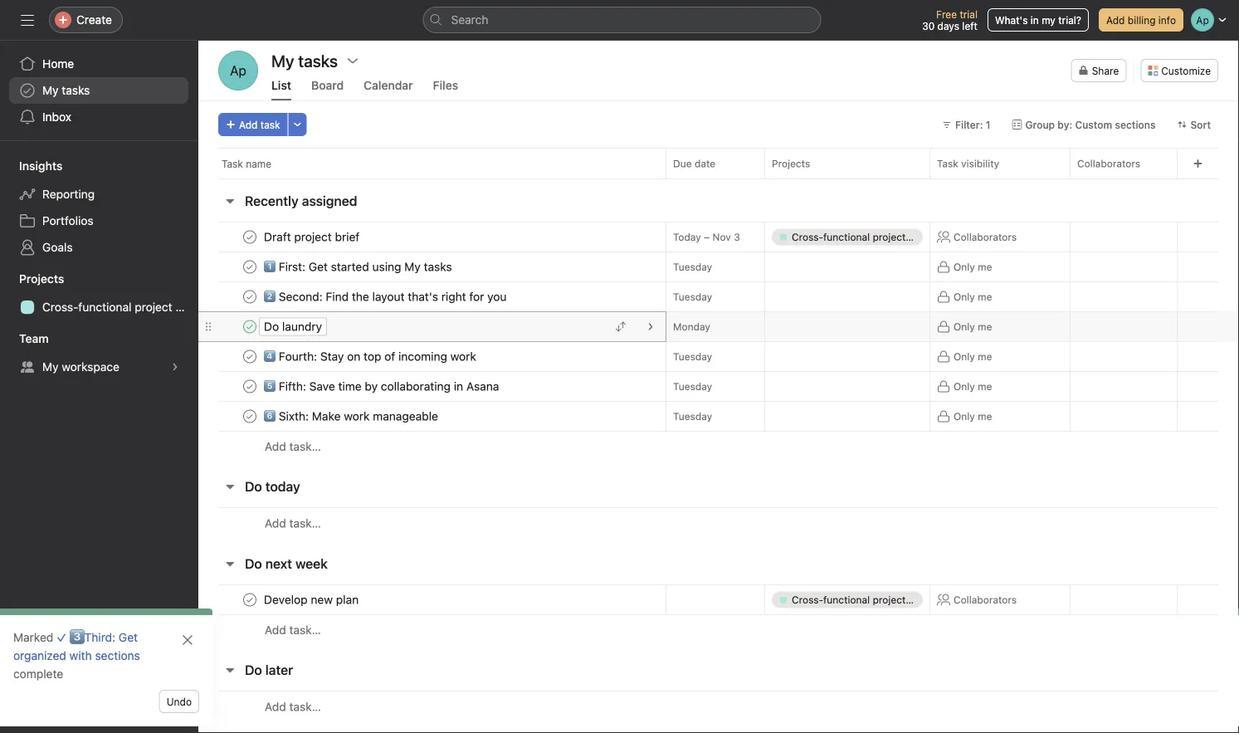 Task type: vqa. For each thing, say whether or not it's contained in the screenshot.
Add task… for second Add Task… row from the bottom of the page
yes



Task type: locate. For each thing, give the bounding box(es) containing it.
my workspace link
[[9, 354, 188, 380]]

1 collapse task list for this section image from the top
[[223, 480, 237, 493]]

completed checkbox inside "2️⃣ second: find the layout that's right for you" cell
[[240, 287, 260, 307]]

completed image for do laundry text box
[[240, 317, 260, 337]]

row containing today
[[198, 220, 1239, 254]]

add task… button
[[265, 438, 321, 456], [265, 514, 321, 533], [265, 621, 321, 639], [265, 698, 321, 716]]

me for linked projects for do laundry cell
[[978, 321, 993, 333]]

collapse task list for this section image left next
[[223, 557, 237, 570]]

do left next
[[245, 556, 262, 572]]

completed checkbox right plan
[[240, 287, 260, 307]]

3 completed checkbox from the top
[[240, 406, 260, 426]]

4 add task… button from the top
[[265, 698, 321, 716]]

completed checkbox inside 1️⃣ first: get started using my tasks cell
[[240, 257, 260, 277]]

2 my from the top
[[42, 360, 59, 374]]

0 vertical spatial projects
[[772, 158, 811, 169]]

2 add task… from the top
[[265, 517, 321, 530]]

my left tasks
[[42, 83, 59, 97]]

billing
[[1128, 14, 1156, 26]]

tuesday
[[673, 261, 713, 273], [673, 291, 713, 303], [673, 351, 713, 362], [673, 381, 713, 392], [673, 411, 713, 422]]

5️⃣ fifth: save time by collaborating in asana cell
[[198, 371, 667, 402]]

1 vertical spatial my
[[42, 360, 59, 374]]

Do laundry text field
[[261, 318, 327, 335]]

3 tuesday from the top
[[673, 351, 713, 362]]

add inside the header do next week 'tree grid'
[[265, 623, 286, 637]]

filter: 1 button
[[935, 113, 999, 136]]

cross-functional project plan link
[[9, 294, 198, 321]]

completed image for draft project brief text box
[[240, 227, 260, 247]]

free
[[937, 8, 957, 20]]

completed image inside "2️⃣ second: find the layout that's right for you" cell
[[240, 287, 260, 307]]

completed image inside develop new plan cell
[[240, 590, 260, 610]]

completed checkbox inside develop new plan cell
[[240, 590, 260, 610]]

0 vertical spatial my
[[42, 83, 59, 97]]

list
[[272, 78, 291, 92]]

completed checkbox inside do laundry cell
[[240, 317, 260, 337]]

completed checkbox for do laundry text box
[[240, 317, 260, 337]]

add task… down develop new plan text box
[[265, 623, 321, 637]]

add task…
[[265, 440, 321, 453], [265, 517, 321, 530], [265, 623, 321, 637], [265, 700, 321, 714]]

completed image
[[240, 227, 260, 247], [240, 257, 260, 277], [240, 287, 260, 307], [240, 317, 260, 337], [240, 377, 260, 397], [240, 590, 260, 610]]

hide sidebar image
[[21, 13, 34, 27]]

3 add task… from the top
[[265, 623, 321, 637]]

1 completed checkbox from the top
[[240, 257, 260, 277]]

reporting link
[[9, 181, 188, 208]]

0 vertical spatial collapse task list for this section image
[[223, 480, 237, 493]]

add task… button down later
[[265, 698, 321, 716]]

tuesday for 4️⃣ fourth: stay on top of incoming work cell
[[673, 351, 713, 362]]

completed image
[[240, 347, 260, 367], [240, 406, 260, 426]]

completed image for 5️⃣ fifth: save time by collaborating in asana text field
[[240, 377, 260, 397]]

completed checkbox inside the draft project brief cell
[[240, 227, 260, 247]]

0 horizontal spatial projects
[[19, 272, 64, 286]]

1 vertical spatial do
[[245, 556, 262, 572]]

5 tuesday from the top
[[673, 411, 713, 422]]

1 my from the top
[[42, 83, 59, 97]]

task… down later
[[289, 700, 321, 714]]

task… inside header recently assigned 'tree grid'
[[289, 440, 321, 453]]

task… up week
[[289, 517, 321, 530]]

sort
[[1191, 119, 1212, 130]]

completed image for "4️⃣ fourth: stay on top of incoming work" 'text box'
[[240, 347, 260, 367]]

task… down develop new plan text box
[[289, 623, 321, 637]]

do left later
[[245, 662, 262, 678]]

2 completed checkbox from the top
[[240, 317, 260, 337]]

completed image inside the draft project brief cell
[[240, 227, 260, 247]]

task name
[[222, 158, 272, 169]]

add task… button up today
[[265, 438, 321, 456]]

1 vertical spatial completed checkbox
[[240, 287, 260, 307]]

inbox link
[[9, 104, 188, 130]]

linked projects for 5️⃣ fifth: save time by collaborating in asana cell
[[765, 371, 931, 402]]

completed checkbox down recently
[[240, 227, 260, 247]]

2 only from the top
[[954, 291, 976, 303]]

create button
[[49, 7, 123, 33]]

collapse task list for this section image
[[223, 480, 237, 493], [223, 557, 237, 570], [223, 663, 237, 677]]

2 completed image from the top
[[240, 406, 260, 426]]

my for my tasks
[[42, 83, 59, 97]]

2 completed image from the top
[[240, 257, 260, 277]]

collapse task list for this section image left the do later button
[[223, 663, 237, 677]]

in
[[1031, 14, 1039, 26]]

6 me from the top
[[978, 411, 993, 422]]

3 do from the top
[[245, 662, 262, 678]]

add task… button down today
[[265, 514, 321, 533]]

Develop new plan text field
[[261, 592, 364, 608]]

completed image inside 1️⃣ first: get started using my tasks cell
[[240, 257, 260, 277]]

0 vertical spatial completed image
[[240, 347, 260, 367]]

0 vertical spatial completed checkbox
[[240, 227, 260, 247]]

task
[[261, 119, 280, 130]]

4 completed image from the top
[[240, 317, 260, 337]]

4 tuesday from the top
[[673, 381, 713, 392]]

only for linked projects for do laundry cell
[[954, 321, 976, 333]]

today – nov 3
[[673, 231, 740, 243]]

1 completed checkbox from the top
[[240, 227, 260, 247]]

1 tuesday from the top
[[673, 261, 713, 273]]

2️⃣ second: find the layout that's right for you cell
[[198, 282, 667, 312]]

cross-functional project plan
[[42, 300, 198, 314]]

move tasks between sections image
[[616, 322, 626, 332]]

6️⃣ sixth: make work manageable cell
[[198, 401, 667, 432]]

collaborators
[[1078, 158, 1141, 169], [954, 231, 1017, 243], [954, 594, 1017, 606]]

5 only me from the top
[[954, 381, 993, 392]]

do left today
[[245, 479, 262, 494]]

workspace
[[62, 360, 119, 374]]

organized
[[13, 649, 66, 663]]

task for task visibility
[[938, 158, 959, 169]]

draft project brief cell
[[198, 222, 667, 252]]

3 add task… button from the top
[[265, 621, 321, 639]]

my
[[1042, 14, 1056, 26]]

1 do from the top
[[245, 479, 262, 494]]

Completed checkbox
[[240, 227, 260, 247], [240, 287, 260, 307], [240, 406, 260, 426]]

completed image right see details, my workspace icon
[[240, 347, 260, 367]]

3
[[734, 231, 740, 243]]

2 collapse task list for this section image from the top
[[223, 557, 237, 570]]

1️⃣ first: get started using my tasks cell
[[198, 252, 667, 282]]

collaborators inside header recently assigned 'tree grid'
[[954, 231, 1017, 243]]

assigned
[[302, 193, 357, 209]]

tuesday for 5️⃣ fifth: save time by collaborating in asana cell
[[673, 381, 713, 392]]

4 me from the top
[[978, 351, 993, 362]]

completed checkbox inside 6️⃣ sixth: make work manageable cell
[[240, 406, 260, 426]]

3 only me from the top
[[954, 321, 993, 333]]

completed checkbox for 2️⃣ second: find the layout that's right for you text field
[[240, 287, 260, 307]]

4 add task… row from the top
[[198, 691, 1239, 722]]

add up do today button
[[265, 440, 286, 453]]

1 add task… from the top
[[265, 440, 321, 453]]

2 task from the left
[[938, 158, 959, 169]]

visibility
[[962, 158, 1000, 169]]

completed checkbox for draft project brief text box
[[240, 227, 260, 247]]

do today
[[245, 479, 300, 494]]

5 only from the top
[[954, 381, 976, 392]]

collapse task list for this section image left do today button
[[223, 480, 237, 493]]

only
[[954, 261, 976, 273], [954, 291, 976, 303], [954, 321, 976, 333], [954, 351, 976, 362], [954, 381, 976, 392], [954, 411, 976, 422]]

1️⃣ First: Get started using My tasks text field
[[261, 259, 457, 275]]

add left task
[[239, 119, 258, 130]]

row containing task name
[[198, 148, 1239, 179]]

add task… down later
[[265, 700, 321, 714]]

with
[[69, 649, 92, 663]]

1 vertical spatial completed image
[[240, 406, 260, 426]]

add task… row
[[198, 431, 1239, 462], [198, 507, 1239, 539], [198, 614, 1239, 645], [198, 691, 1239, 722]]

4 only from the top
[[954, 351, 976, 362]]

1 me from the top
[[978, 261, 993, 273]]

2 me from the top
[[978, 291, 993, 303]]

6 only me from the top
[[954, 411, 993, 422]]

monday
[[673, 321, 711, 333]]

Draft project brief text field
[[261, 229, 365, 245]]

completed image for develop new plan text box
[[240, 590, 260, 610]]

portfolios link
[[9, 208, 188, 234]]

my inside 'link'
[[42, 360, 59, 374]]

calendar link
[[364, 78, 413, 100]]

only for linked projects for 1️⃣ first: get started using my tasks cell
[[954, 261, 976, 273]]

only me for linked projects for do laundry cell
[[954, 321, 993, 333]]

task inside task name column header
[[222, 158, 243, 169]]

1 add task… button from the top
[[265, 438, 321, 456]]

2 completed checkbox from the top
[[240, 287, 260, 307]]

my down team
[[42, 360, 59, 374]]

task left visibility
[[938, 158, 959, 169]]

1 vertical spatial collaborators
[[954, 231, 1017, 243]]

completed checkbox inside 4️⃣ fourth: stay on top of incoming work cell
[[240, 347, 260, 367]]

3 collapse task list for this section image from the top
[[223, 663, 237, 677]]

collaborators for do next week
[[954, 594, 1017, 606]]

tuesday for 6️⃣ sixth: make work manageable cell
[[673, 411, 713, 422]]

free trial 30 days left
[[923, 8, 978, 32]]

4 add task… from the top
[[265, 700, 321, 714]]

name
[[246, 158, 272, 169]]

add task… inside header recently assigned 'tree grid'
[[265, 440, 321, 453]]

close image
[[181, 634, 194, 647]]

4 task… from the top
[[289, 700, 321, 714]]

4 only me from the top
[[954, 351, 993, 362]]

ap
[[230, 63, 247, 78]]

calendar
[[364, 78, 413, 92]]

completed image inside 6️⃣ sixth: make work manageable cell
[[240, 406, 260, 426]]

5 me from the top
[[978, 381, 993, 392]]

portfolios
[[42, 214, 94, 228]]

2 vertical spatial completed checkbox
[[240, 406, 260, 426]]

completed image inside 5️⃣ fifth: save time by collaborating in asana cell
[[240, 377, 260, 397]]

do for do next week
[[245, 556, 262, 572]]

only for linked projects for 5️⃣ fifth: save time by collaborating in asana "cell"
[[954, 381, 976, 392]]

add task… button down develop new plan text box
[[265, 621, 321, 639]]

completed image inside 4️⃣ fourth: stay on top of incoming work cell
[[240, 347, 260, 367]]

me for the linked projects for 6️⃣ sixth: make work manageable cell
[[978, 411, 993, 422]]

5 completed checkbox from the top
[[240, 590, 260, 610]]

Completed checkbox
[[240, 257, 260, 277], [240, 317, 260, 337], [240, 347, 260, 367], [240, 377, 260, 397], [240, 590, 260, 610]]

1 task from the left
[[222, 158, 243, 169]]

1 only me from the top
[[954, 261, 993, 273]]

task…
[[289, 440, 321, 453], [289, 517, 321, 530], [289, 623, 321, 637], [289, 700, 321, 714]]

add task… down today
[[265, 517, 321, 530]]

sections down get
[[95, 649, 140, 663]]

my
[[42, 83, 59, 97], [42, 360, 59, 374]]

do inside button
[[245, 556, 262, 572]]

week
[[296, 556, 328, 572]]

me
[[978, 261, 993, 273], [978, 291, 993, 303], [978, 321, 993, 333], [978, 351, 993, 362], [978, 381, 993, 392], [978, 411, 993, 422]]

projects
[[772, 158, 811, 169], [19, 272, 64, 286]]

add billing info
[[1107, 14, 1177, 26]]

recently
[[245, 193, 299, 209]]

my tasks
[[272, 51, 338, 70]]

sections
[[1116, 119, 1156, 130], [95, 649, 140, 663]]

1 vertical spatial sections
[[95, 649, 140, 663]]

3 completed checkbox from the top
[[240, 347, 260, 367]]

0 vertical spatial sections
[[1116, 119, 1156, 130]]

2 only me from the top
[[954, 291, 993, 303]]

1 only from the top
[[954, 261, 976, 273]]

collaborators inside collaborators row
[[954, 594, 1017, 606]]

6 only from the top
[[954, 411, 976, 422]]

completed checkbox inside 5️⃣ fifth: save time by collaborating in asana cell
[[240, 377, 260, 397]]

–
[[704, 231, 710, 243]]

3 completed image from the top
[[240, 287, 260, 307]]

do today button
[[245, 472, 300, 502]]

linked projects for 6️⃣ sixth: make work manageable cell
[[765, 401, 931, 432]]

my inside "link"
[[42, 83, 59, 97]]

home link
[[9, 51, 188, 77]]

add task… for fourth add task… button from the top
[[265, 700, 321, 714]]

task name column header
[[218, 148, 671, 179]]

4 completed checkbox from the top
[[240, 377, 260, 397]]

5 completed image from the top
[[240, 377, 260, 397]]

add left billing
[[1107, 14, 1126, 26]]

2 add task… button from the top
[[265, 514, 321, 533]]

2 do from the top
[[245, 556, 262, 572]]

add up later
[[265, 623, 286, 637]]

0 horizontal spatial task
[[222, 158, 243, 169]]

group
[[1026, 119, 1055, 130]]

1 completed image from the top
[[240, 347, 260, 367]]

1 vertical spatial projects
[[19, 272, 64, 286]]

add inside button
[[239, 119, 258, 130]]

add task… inside the header do next week 'tree grid'
[[265, 623, 321, 637]]

3 task… from the top
[[289, 623, 321, 637]]

6 completed image from the top
[[240, 590, 260, 610]]

trial?
[[1059, 14, 1082, 26]]

add task… up today
[[265, 440, 321, 453]]

completed image up do today button
[[240, 406, 260, 426]]

sections right custom
[[1116, 119, 1156, 130]]

team
[[19, 332, 49, 345]]

2️⃣ Second: Find the layout that's right for you text field
[[261, 289, 512, 305]]

completed checkbox up do today button
[[240, 406, 260, 426]]

3 me from the top
[[978, 321, 993, 333]]

today
[[266, 479, 300, 494]]

group by: custom sections button
[[1005, 113, 1164, 136]]

add task… for 2nd add task… button
[[265, 517, 321, 530]]

2 vertical spatial collapse task list for this section image
[[223, 663, 237, 677]]

due date
[[673, 158, 716, 169]]

add
[[1107, 14, 1126, 26], [239, 119, 258, 130], [265, 440, 286, 453], [265, 517, 286, 530], [265, 623, 286, 637], [265, 700, 286, 714]]

1 vertical spatial collapse task list for this section image
[[223, 557, 237, 570]]

collapse task list for this section image for do next week
[[223, 557, 237, 570]]

do for do later
[[245, 662, 262, 678]]

plan
[[176, 300, 198, 314]]

global element
[[0, 41, 198, 140]]

0 vertical spatial do
[[245, 479, 262, 494]]

1 horizontal spatial sections
[[1116, 119, 1156, 130]]

2 tuesday from the top
[[673, 291, 713, 303]]

1 horizontal spatial task
[[938, 158, 959, 169]]

add task… button inside the header do next week 'tree grid'
[[265, 621, 321, 639]]

search list box
[[423, 7, 822, 33]]

collapse task list for this section image for do today
[[223, 480, 237, 493]]

2 add task… row from the top
[[198, 507, 1239, 539]]

task… up today
[[289, 440, 321, 453]]

insights
[[19, 159, 63, 173]]

1 completed image from the top
[[240, 227, 260, 247]]

3 only from the top
[[954, 321, 976, 333]]

only me for the linked projects for 6️⃣ sixth: make work manageable cell
[[954, 411, 993, 422]]

task left name
[[222, 158, 243, 169]]

collaborators row
[[198, 583, 1239, 617]]

2 vertical spatial collaborators
[[954, 594, 1017, 606]]

2 vertical spatial do
[[245, 662, 262, 678]]

1 task… from the top
[[289, 440, 321, 453]]

row
[[198, 148, 1239, 179], [218, 178, 1219, 179], [198, 220, 1239, 254], [198, 250, 1239, 284], [198, 280, 1239, 313], [198, 310, 1239, 343], [198, 340, 1239, 373], [198, 370, 1239, 403], [198, 400, 1239, 433]]

0 horizontal spatial sections
[[95, 649, 140, 663]]

1 horizontal spatial projects
[[772, 158, 811, 169]]



Task type: describe. For each thing, give the bounding box(es) containing it.
insights button
[[0, 158, 63, 174]]

share button
[[1072, 59, 1127, 82]]

days
[[938, 20, 960, 32]]

add field image
[[1194, 159, 1204, 169]]

undo
[[167, 696, 192, 707]]

add task… for add task… button in the header recently assigned 'tree grid'
[[265, 440, 321, 453]]

✓
[[56, 631, 66, 644]]

left
[[963, 20, 978, 32]]

collapse task list for this section image
[[223, 194, 237, 208]]

reporting
[[42, 187, 95, 201]]

3️⃣
[[70, 631, 81, 644]]

sort button
[[1170, 113, 1219, 136]]

add down do today button
[[265, 517, 286, 530]]

only for the linked projects for 6️⃣ sixth: make work manageable cell
[[954, 411, 976, 422]]

completed checkbox for the '6️⃣ sixth: make work manageable' text field
[[240, 406, 260, 426]]

only me for linked projects for 4️⃣ fourth: stay on top of incoming work cell
[[954, 351, 993, 362]]

add task
[[239, 119, 280, 130]]

me for linked projects for 4️⃣ fourth: stay on top of incoming work cell
[[978, 351, 993, 362]]

task visibility
[[938, 158, 1000, 169]]

trial
[[960, 8, 978, 20]]

only for linked projects for 2️⃣ second: find the layout that's right for you cell
[[954, 291, 976, 303]]

header do next week tree grid
[[198, 583, 1239, 645]]

collaborators for recently assigned
[[954, 231, 1017, 243]]

completed checkbox for "4️⃣ fourth: stay on top of incoming work" 'text box'
[[240, 347, 260, 367]]

complete
[[13, 667, 63, 681]]

3 add task… row from the top
[[198, 614, 1239, 645]]

info
[[1159, 14, 1177, 26]]

header recently assigned tree grid
[[198, 220, 1239, 462]]

tasks
[[62, 83, 90, 97]]

completed image for the '6️⃣ sixth: make work manageable' text field
[[240, 406, 260, 426]]

do next week button
[[245, 549, 328, 579]]

my tasks link
[[9, 77, 188, 104]]

board
[[311, 78, 344, 92]]

me for linked projects for 1️⃣ first: get started using my tasks cell
[[978, 261, 993, 273]]

add task… for add task… button in the the header do next week 'tree grid'
[[265, 623, 321, 637]]

1 add task… row from the top
[[198, 431, 1239, 462]]

group by: custom sections
[[1026, 119, 1156, 130]]

add task button
[[218, 113, 288, 136]]

only me for linked projects for 5️⃣ fifth: save time by collaborating in asana "cell"
[[954, 381, 993, 392]]

my for my workspace
[[42, 360, 59, 374]]

completed checkbox for develop new plan text box
[[240, 590, 260, 610]]

show options image
[[346, 54, 360, 67]]

add billing info button
[[1099, 8, 1184, 32]]

tuesday for 1️⃣ first: get started using my tasks cell
[[673, 261, 713, 273]]

1
[[986, 119, 991, 130]]

only me for linked projects for 1️⃣ first: get started using my tasks cell
[[954, 261, 993, 273]]

sections inside ✓ 3️⃣ third: get organized with sections complete
[[95, 649, 140, 663]]

me for linked projects for 5️⃣ fifth: save time by collaborating in asana "cell"
[[978, 381, 993, 392]]

do later
[[245, 662, 293, 678]]

do for do today
[[245, 479, 262, 494]]

projects element
[[0, 264, 198, 324]]

add task… button inside header recently assigned 'tree grid'
[[265, 438, 321, 456]]

filter:
[[956, 119, 984, 130]]

share
[[1093, 65, 1120, 76]]

search button
[[423, 7, 822, 33]]

cross-
[[42, 300, 78, 314]]

add inside header recently assigned 'tree grid'
[[265, 440, 286, 453]]

undo button
[[159, 690, 199, 713]]

customize
[[1162, 65, 1212, 76]]

files link
[[433, 78, 459, 100]]

linked projects for 1️⃣ first: get started using my tasks cell
[[765, 252, 931, 282]]

task… inside the header do next week 'tree grid'
[[289, 623, 321, 637]]

linked projects for 2️⃣ second: find the layout that's right for you cell
[[765, 282, 931, 312]]

marked
[[13, 631, 56, 644]]

completed image for 1️⃣ first: get started using my tasks text field
[[240, 257, 260, 277]]

board link
[[311, 78, 344, 100]]

✓ 3️⃣ third: get organized with sections complete
[[13, 631, 140, 681]]

by:
[[1058, 119, 1073, 130]]

team button
[[0, 329, 49, 349]]

details image
[[646, 322, 656, 332]]

date
[[695, 158, 716, 169]]

what's
[[996, 14, 1028, 26]]

me for linked projects for 2️⃣ second: find the layout that's right for you cell
[[978, 291, 993, 303]]

recently assigned
[[245, 193, 357, 209]]

6️⃣ Sixth: Make work manageable text field
[[261, 408, 443, 425]]

filter: 1
[[956, 119, 991, 130]]

create
[[76, 13, 112, 27]]

customize button
[[1141, 59, 1219, 82]]

later
[[266, 662, 293, 678]]

4️⃣ fourth: stay on top of incoming work cell
[[198, 341, 667, 372]]

files
[[433, 78, 459, 92]]

tuesday for "2️⃣ second: find the layout that's right for you" cell
[[673, 291, 713, 303]]

search
[[451, 13, 489, 27]]

completed image for 2️⃣ second: find the layout that's right for you text field
[[240, 287, 260, 307]]

ap button
[[218, 51, 258, 91]]

more actions image
[[293, 120, 303, 130]]

sections inside dropdown button
[[1116, 119, 1156, 130]]

projects inside dropdown button
[[19, 272, 64, 286]]

nov
[[713, 231, 731, 243]]

✓ 3️⃣ third: get organized with sections link
[[13, 631, 140, 663]]

today
[[673, 231, 702, 243]]

recently assigned button
[[245, 186, 357, 216]]

row containing monday
[[198, 310, 1239, 343]]

0 vertical spatial collaborators
[[1078, 158, 1141, 169]]

see details, my workspace image
[[170, 362, 180, 372]]

linked projects for 4️⃣ fourth: stay on top of incoming work cell
[[765, 341, 931, 372]]

teams element
[[0, 324, 198, 384]]

get
[[119, 631, 138, 644]]

my tasks
[[42, 83, 90, 97]]

completed checkbox for 5️⃣ fifth: save time by collaborating in asana text field
[[240, 377, 260, 397]]

do laundry cell
[[198, 311, 667, 342]]

next
[[266, 556, 292, 572]]

what's in my trial? button
[[988, 8, 1089, 32]]

goals
[[42, 240, 73, 254]]

develop new plan cell
[[198, 585, 667, 615]]

what's in my trial?
[[996, 14, 1082, 26]]

task for task name
[[222, 158, 243, 169]]

linked projects for do laundry cell
[[765, 311, 931, 342]]

goals link
[[9, 234, 188, 261]]

only me for linked projects for 2️⃣ second: find the layout that's right for you cell
[[954, 291, 993, 303]]

completed checkbox for 1️⃣ first: get started using my tasks text field
[[240, 257, 260, 277]]

2 task… from the top
[[289, 517, 321, 530]]

due
[[673, 158, 692, 169]]

home
[[42, 57, 74, 71]]

4️⃣ Fourth: Stay on top of incoming work text field
[[261, 348, 482, 365]]

30
[[923, 20, 935, 32]]

custom
[[1076, 119, 1113, 130]]

third:
[[84, 631, 116, 644]]

add inside button
[[1107, 14, 1126, 26]]

5️⃣ Fifth: Save time by collaborating in Asana text field
[[261, 378, 504, 395]]

add down later
[[265, 700, 286, 714]]

my workspace
[[42, 360, 119, 374]]

functional
[[78, 300, 132, 314]]

only for linked projects for 4️⃣ fourth: stay on top of incoming work cell
[[954, 351, 976, 362]]

do next week
[[245, 556, 328, 572]]

insights element
[[0, 151, 198, 264]]



